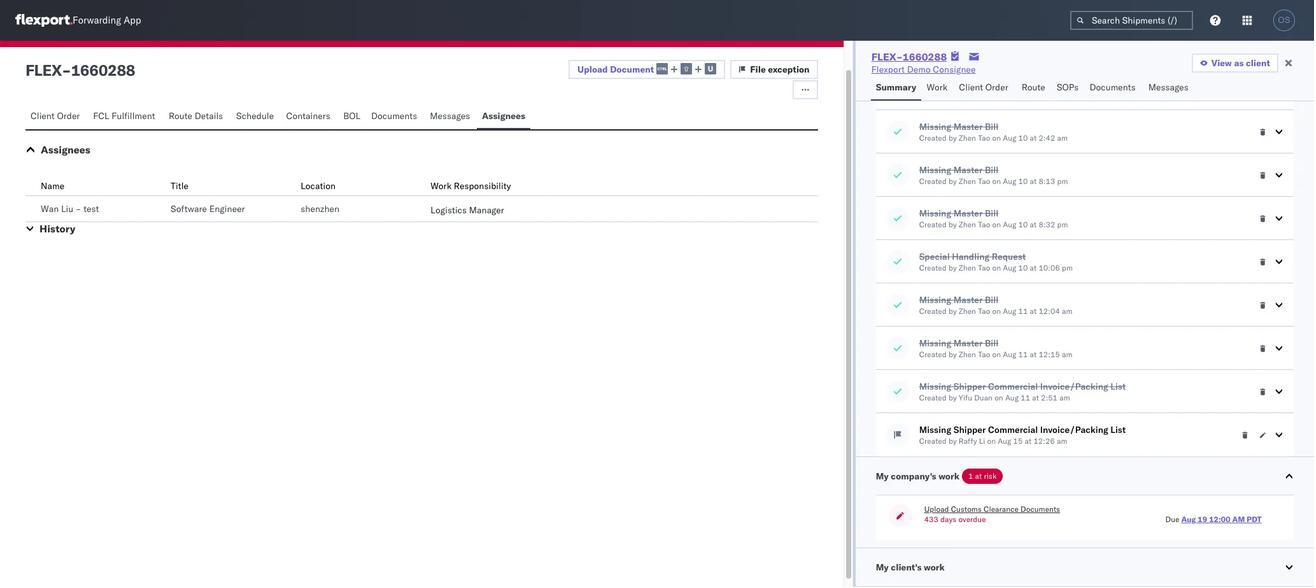 Task type: describe. For each thing, give the bounding box(es) containing it.
raffy
[[959, 436, 977, 446]]

on for missing master bill created by zhen tao on aug 11 at 12:04 am
[[993, 306, 1001, 316]]

missing master bill created by zhen tao on aug 10 at 8:13 pm
[[919, 164, 1068, 186]]

zhen for missing master bill created by zhen tao on aug 11 at 12:04 am
[[959, 306, 976, 316]]

created for missing master bill created by zhen tao on aug 10 at 2:42 am
[[919, 133, 947, 143]]

10:06
[[1039, 263, 1060, 273]]

aug left "19"
[[1182, 515, 1196, 524]]

by for missing master bill created by zhen tao on aug 10 at 8:13 pm
[[949, 176, 957, 186]]

missing for missing shipper commercial invoice/packing list created by yifu duan on aug 11 at 2:51 am
[[919, 381, 952, 392]]

am inside missing shipper commercial invoice/packing list created by yifu duan on aug 11 at 2:51 am
[[1060, 393, 1070, 402]]

route for route
[[1022, 82, 1046, 93]]

li
[[979, 436, 985, 446]]

0 horizontal spatial assignees button
[[41, 143, 90, 156]]

manager
[[469, 204, 504, 216]]

missing master bill created by zhen tao on aug 11 at 12:04 am
[[919, 294, 1073, 316]]

software engineer
[[171, 203, 245, 215]]

client's
[[891, 562, 922, 573]]

0 vertical spatial documents
[[1090, 82, 1136, 93]]

location
[[301, 180, 336, 192]]

by for missing master bill created by zhen tao on aug 11 at 12:15 am
[[949, 350, 957, 359]]

by for missing master bill created by zhen tao on aug 11 at 12:04 am
[[949, 306, 957, 316]]

missing for missing master bill created by zhen tao on aug 11 at 12:15 am
[[919, 338, 952, 349]]

route for route details
[[169, 110, 192, 122]]

2:42
[[1039, 133, 1056, 143]]

0 vertical spatial messages button
[[1144, 76, 1196, 101]]

missing for missing master bill created by zhen tao on aug 11 at 12:04 am
[[919, 294, 952, 306]]

tao for missing master bill created by zhen tao on aug 10 at 2:42 am
[[978, 133, 991, 143]]

by inside missing shipper commercial invoice/packing list created by yifu duan on aug 11 at 2:51 am
[[949, 393, 957, 402]]

1 at risk
[[969, 471, 997, 481]]

wan liu - test
[[41, 203, 99, 215]]

1 vertical spatial -
[[76, 203, 81, 215]]

risk
[[984, 471, 997, 481]]

work for my client's work
[[924, 562, 945, 573]]

missing master bill created by zhen tao on aug 10 at 2:42 am
[[919, 121, 1068, 143]]

10 for special handling request created by zhen tao on aug 10 at 10:06 pm
[[1019, 263, 1028, 273]]

sops
[[1057, 82, 1079, 93]]

view
[[1212, 57, 1232, 69]]

order for the left client order button
[[57, 110, 80, 122]]

route details
[[169, 110, 223, 122]]

10 for missing master bill created by zhen tao on aug 10 at 2:42 am
[[1019, 133, 1028, 143]]

am
[[1233, 515, 1245, 524]]

flexport
[[872, 64, 905, 75]]

am for missing master bill created by zhen tao on aug 11 at 12:15 am
[[1062, 350, 1073, 359]]

route button
[[1017, 76, 1052, 101]]

aug for missing master bill created by zhen tao on aug 11 at 12:04 am
[[1003, 306, 1017, 316]]

sops button
[[1052, 76, 1085, 101]]

responsibility
[[454, 180, 511, 192]]

work button
[[922, 76, 954, 101]]

upload document button
[[569, 60, 726, 79]]

12:04
[[1039, 306, 1060, 316]]

aug 19 12:00 am pdt button
[[1182, 515, 1262, 524]]

at inside missing shipper commercial invoice/packing list created by raffy li on aug 15 at 12:26 am
[[1025, 436, 1032, 446]]

exception
[[768, 64, 810, 75]]

special handling request created by zhen tao on aug 10 at 10:06 pm
[[919, 251, 1073, 273]]

duan
[[974, 393, 993, 402]]

forwarding app link
[[15, 14, 141, 27]]

as
[[1234, 57, 1244, 69]]

demo
[[907, 64, 931, 75]]

bol
[[343, 110, 361, 122]]

invoice/packing for missing shipper commercial invoice/packing list created by raffy li on aug 15 at 12:26 am
[[1040, 424, 1109, 436]]

summary button
[[871, 76, 922, 101]]

at for missing master bill created by zhen tao on aug 10 at 8:32 pm
[[1030, 220, 1037, 229]]

at right 1
[[975, 471, 982, 481]]

upload for upload document
[[578, 63, 608, 75]]

details
[[195, 110, 223, 122]]

liu
[[61, 203, 73, 215]]

zhen for missing master bill created by zhen tao on aug 11 at 12:15 am
[[959, 350, 976, 359]]

upload customs clearance documents button
[[924, 504, 1060, 515]]

tao for special handling request created by zhen tao on aug 10 at 10:06 pm
[[978, 263, 991, 273]]

missing for missing master bill created by zhen tao on aug 10 at 8:13 pm
[[919, 164, 952, 176]]

at inside missing shipper commercial invoice/packing list created by yifu duan on aug 11 at 2:51 am
[[1032, 393, 1039, 402]]

bill for missing master bill created by zhen tao on aug 11 at 12:04 am
[[985, 294, 999, 306]]

8:32
[[1039, 220, 1056, 229]]

containers
[[286, 110, 330, 122]]

master for missing master bill created by zhen tao on aug 11 at 12:15 am
[[954, 338, 983, 349]]

bill for missing master bill created by zhen tao on aug 11 at 12:15 am
[[985, 338, 999, 349]]

my company's work
[[876, 471, 960, 482]]

pm for special handling request created by zhen tao on aug 10 at 10:06 pm
[[1062, 263, 1073, 273]]

master for missing master bill created by zhen tao on aug 10 at 2:42 am
[[954, 121, 983, 132]]

missing for missing master bill created by zhen tao on aug 10 at 8:32 pm
[[919, 208, 952, 219]]

customs
[[951, 504, 982, 514]]

master for missing master bill created by zhen tao on aug 10 at 8:13 pm
[[954, 164, 983, 176]]

work for work
[[927, 82, 948, 93]]

upload document
[[578, 63, 654, 75]]

Search Shipments (/) text field
[[1071, 11, 1193, 30]]

1 horizontal spatial documents button
[[1085, 76, 1144, 101]]

overdue
[[959, 515, 986, 524]]

am for missing master bill created by zhen tao on aug 10 at 2:42 am
[[1057, 133, 1068, 143]]

my for my company's work
[[876, 471, 889, 482]]

by for special handling request created by zhen tao on aug 10 at 10:06 pm
[[949, 263, 957, 273]]

bol button
[[338, 104, 366, 129]]

zhen for special handling request created by zhen tao on aug 10 at 10:06 pm
[[959, 263, 976, 273]]

master for missing master bill created by zhen tao on aug 10 at 8:32 pm
[[954, 208, 983, 219]]

commercial for missing shipper commercial invoice/packing list created by raffy li on aug 15 at 12:26 am
[[988, 424, 1038, 436]]

forwarding app
[[73, 14, 141, 26]]

8:13
[[1039, 176, 1056, 186]]

2:51
[[1041, 393, 1058, 402]]

request
[[992, 251, 1026, 262]]

am for missing master bill created by zhen tao on aug 11 at 12:04 am
[[1062, 306, 1073, 316]]

file exception
[[750, 64, 810, 75]]

flex-1660288 link
[[872, 50, 947, 63]]

clearance
[[984, 504, 1019, 514]]

client for the left client order button
[[31, 110, 55, 122]]

aug for missing master bill created by zhen tao on aug 10 at 8:32 pm
[[1003, 220, 1017, 229]]

flexport demo consignee
[[872, 64, 976, 75]]

pdt
[[1247, 515, 1262, 524]]

title
[[171, 180, 189, 192]]

0 vertical spatial assignees
[[482, 110, 525, 122]]

history button
[[39, 222, 75, 235]]

my client's work
[[876, 562, 945, 573]]

yifu
[[959, 393, 973, 402]]

file
[[750, 64, 766, 75]]

route details button
[[164, 104, 231, 129]]

by inside missing shipper commercial invoice/packing list created by raffy li on aug 15 at 12:26 am
[[949, 436, 957, 446]]

zhen for missing master bill created by zhen tao on aug 10 at 8:32 pm
[[959, 220, 976, 229]]

0 horizontal spatial assignees
[[41, 143, 90, 156]]

due aug 19 12:00 am pdt
[[1166, 515, 1262, 524]]

days
[[941, 515, 957, 524]]

created for missing master bill created by zhen tao on aug 10 at 8:32 pm
[[919, 220, 947, 229]]

433
[[924, 515, 939, 524]]

messages for top messages button
[[1149, 82, 1189, 93]]

fcl
[[93, 110, 109, 122]]

aug for missing master bill created by zhen tao on aug 11 at 12:15 am
[[1003, 350, 1017, 359]]

0 vertical spatial assignees button
[[477, 104, 531, 129]]

tao for missing master bill created by zhen tao on aug 11 at 12:15 am
[[978, 350, 991, 359]]

fcl fulfillment button
[[88, 104, 164, 129]]

by for missing master bill created by zhen tao on aug 10 at 2:42 am
[[949, 133, 957, 143]]

os button
[[1270, 6, 1299, 35]]

schedule button
[[231, 104, 281, 129]]

view as client
[[1212, 57, 1270, 69]]

0 horizontal spatial 1660288
[[71, 60, 135, 80]]

my client's work button
[[856, 548, 1314, 587]]

my for my client's work
[[876, 562, 889, 573]]

19
[[1198, 515, 1208, 524]]

company's
[[891, 471, 937, 482]]

documents inside upload customs clearance documents button
[[1021, 504, 1060, 514]]



Task type: vqa. For each thing, say whether or not it's contained in the screenshot.


Task type: locate. For each thing, give the bounding box(es) containing it.
at inside missing master bill created by zhen tao on aug 11 at 12:04 am
[[1030, 306, 1037, 316]]

2 horizontal spatial documents
[[1090, 82, 1136, 93]]

zhen inside the missing master bill created by zhen tao on aug 11 at 12:15 am
[[959, 350, 976, 359]]

on inside special handling request created by zhen tao on aug 10 at 10:06 pm
[[993, 263, 1001, 273]]

missing shipper commercial invoice/packing list created by raffy li on aug 15 at 12:26 am
[[919, 424, 1126, 446]]

am inside missing master bill created by zhen tao on aug 10 at 2:42 am
[[1057, 133, 1068, 143]]

1 horizontal spatial order
[[986, 82, 1009, 93]]

order left fcl
[[57, 110, 80, 122]]

4 10 from the top
[[1019, 263, 1028, 273]]

aug for missing master bill created by zhen tao on aug 10 at 8:13 pm
[[1003, 176, 1017, 186]]

0 vertical spatial 11
[[1019, 306, 1028, 316]]

bill inside "missing master bill created by zhen tao on aug 10 at 8:13 pm"
[[985, 164, 999, 176]]

aug inside missing master bill created by zhen tao on aug 11 at 12:04 am
[[1003, 306, 1017, 316]]

0 vertical spatial route
[[1022, 82, 1046, 93]]

client order left fcl
[[31, 110, 80, 122]]

1 vertical spatial assignees
[[41, 143, 90, 156]]

aug for missing master bill created by zhen tao on aug 10 at 2:42 am
[[1003, 133, 1017, 143]]

by inside missing master bill created by zhen tao on aug 10 at 8:32 pm
[[949, 220, 957, 229]]

bill down missing master bill created by zhen tao on aug 11 at 12:04 am
[[985, 338, 999, 349]]

10 inside "missing master bill created by zhen tao on aug 10 at 8:13 pm"
[[1019, 176, 1028, 186]]

on for special handling request created by zhen tao on aug 10 at 10:06 pm
[[993, 263, 1001, 273]]

am inside missing shipper commercial invoice/packing list created by raffy li on aug 15 at 12:26 am
[[1057, 436, 1068, 446]]

1 vertical spatial messages button
[[425, 104, 477, 129]]

1 vertical spatial 11
[[1019, 350, 1028, 359]]

am right 12:15
[[1062, 350, 1073, 359]]

tao up "missing master bill created by zhen tao on aug 10 at 8:13 pm"
[[978, 133, 991, 143]]

master inside the missing master bill created by zhen tao on aug 11 at 12:15 am
[[954, 338, 983, 349]]

0 horizontal spatial messages button
[[425, 104, 477, 129]]

11 for missing master bill created by zhen tao on aug 11 at 12:15 am
[[1019, 350, 1028, 359]]

app
[[124, 14, 141, 26]]

zhen for missing master bill created by zhen tao on aug 10 at 2:42 am
[[959, 133, 976, 143]]

by inside missing master bill created by zhen tao on aug 10 at 2:42 am
[[949, 133, 957, 143]]

aug left '2:42'
[[1003, 133, 1017, 143]]

zhen inside "missing master bill created by zhen tao on aug 10 at 8:13 pm"
[[959, 176, 976, 186]]

created inside missing master bill created by zhen tao on aug 11 at 12:04 am
[[919, 306, 947, 316]]

engineer
[[209, 203, 245, 215]]

1 vertical spatial client order
[[31, 110, 80, 122]]

1 horizontal spatial assignees button
[[477, 104, 531, 129]]

11 left 12:15
[[1019, 350, 1028, 359]]

1 tao from the top
[[978, 133, 991, 143]]

0 horizontal spatial documents
[[371, 110, 417, 122]]

client order down the consignee
[[959, 82, 1009, 93]]

6 tao from the top
[[978, 350, 991, 359]]

0 horizontal spatial client order
[[31, 110, 80, 122]]

view as client button
[[1192, 53, 1279, 73]]

flex-1660288
[[872, 50, 947, 63]]

client order button left fcl
[[25, 104, 88, 129]]

flexport demo consignee link
[[872, 63, 976, 76]]

documents button
[[1085, 76, 1144, 101], [366, 104, 425, 129]]

route left sops
[[1022, 82, 1046, 93]]

upload for upload customs clearance documents
[[924, 504, 949, 514]]

at
[[1030, 133, 1037, 143], [1030, 176, 1037, 186], [1030, 220, 1037, 229], [1030, 263, 1037, 273], [1030, 306, 1037, 316], [1030, 350, 1037, 359], [1032, 393, 1039, 402], [1025, 436, 1032, 446], [975, 471, 982, 481]]

1 bill from the top
[[985, 121, 999, 132]]

am inside missing master bill created by zhen tao on aug 11 at 12:04 am
[[1062, 306, 1073, 316]]

am right '2:42'
[[1057, 133, 1068, 143]]

1 horizontal spatial messages button
[[1144, 76, 1196, 101]]

missing inside the missing master bill created by zhen tao on aug 11 at 12:15 am
[[919, 338, 952, 349]]

aug inside special handling request created by zhen tao on aug 10 at 10:06 pm
[[1003, 263, 1017, 273]]

0 vertical spatial shipper
[[954, 381, 986, 392]]

created for missing master bill created by zhen tao on aug 11 at 12:15 am
[[919, 350, 947, 359]]

1 vertical spatial pm
[[1057, 220, 1068, 229]]

1 master from the top
[[954, 121, 983, 132]]

bill inside missing master bill created by zhen tao on aug 11 at 12:04 am
[[985, 294, 999, 306]]

route left details
[[169, 110, 192, 122]]

order
[[986, 82, 1009, 93], [57, 110, 80, 122]]

work right client's on the bottom right of the page
[[924, 562, 945, 573]]

5 by from the top
[[949, 306, 957, 316]]

12:15
[[1039, 350, 1060, 359]]

tao inside special handling request created by zhen tao on aug 10 at 10:06 pm
[[978, 263, 991, 273]]

zhen up missing master bill created by zhen tao on aug 10 at 8:32 pm at the top right of page
[[959, 176, 976, 186]]

on inside missing master bill created by zhen tao on aug 11 at 12:04 am
[[993, 306, 1001, 316]]

tao up the missing master bill created by zhen tao on aug 11 at 12:15 am
[[978, 306, 991, 316]]

aug up request
[[1003, 220, 1017, 229]]

work inside work button
[[927, 82, 948, 93]]

3 zhen from the top
[[959, 220, 976, 229]]

0 vertical spatial client order
[[959, 82, 1009, 93]]

2 invoice/packing from the top
[[1040, 424, 1109, 436]]

4 missing from the top
[[919, 294, 952, 306]]

invoice/packing for missing shipper commercial invoice/packing list created by yifu duan on aug 11 at 2:51 am
[[1040, 381, 1109, 392]]

tao inside missing master bill created by zhen tao on aug 11 at 12:04 am
[[978, 306, 991, 316]]

pm right 10:06
[[1062, 263, 1073, 273]]

2 missing from the top
[[919, 164, 952, 176]]

aug inside missing shipper commercial invoice/packing list created by raffy li on aug 15 at 12:26 am
[[998, 436, 1012, 446]]

documents right the sops button
[[1090, 82, 1136, 93]]

shipper for missing shipper commercial invoice/packing list created by yifu duan on aug 11 at 2:51 am
[[954, 381, 986, 392]]

pm inside special handling request created by zhen tao on aug 10 at 10:06 pm
[[1062, 263, 1073, 273]]

invoice/packing up 12:26
[[1040, 424, 1109, 436]]

on for missing master bill created by zhen tao on aug 10 at 2:42 am
[[993, 133, 1001, 143]]

1 horizontal spatial messages
[[1149, 82, 1189, 93]]

special
[[919, 251, 950, 262]]

bill down missing master bill created by zhen tao on aug 10 at 2:42 am
[[985, 164, 999, 176]]

bill up "missing master bill created by zhen tao on aug 10 at 8:13 pm"
[[985, 121, 999, 132]]

my left client's on the bottom right of the page
[[876, 562, 889, 573]]

created inside missing shipper commercial invoice/packing list created by raffy li on aug 15 at 12:26 am
[[919, 436, 947, 446]]

master inside missing master bill created by zhen tao on aug 11 at 12:04 am
[[954, 294, 983, 306]]

master inside "missing master bill created by zhen tao on aug 10 at 8:13 pm"
[[954, 164, 983, 176]]

invoice/packing inside missing shipper commercial invoice/packing list created by yifu duan on aug 11 at 2:51 am
[[1040, 381, 1109, 392]]

bill
[[985, 121, 999, 132], [985, 164, 999, 176], [985, 208, 999, 219], [985, 294, 999, 306], [985, 338, 999, 349]]

3 by from the top
[[949, 220, 957, 229]]

4 by from the top
[[949, 263, 957, 273]]

3 created from the top
[[919, 220, 947, 229]]

aug inside the missing master bill created by zhen tao on aug 11 at 12:15 am
[[1003, 350, 1017, 359]]

master down missing master bill created by zhen tao on aug 10 at 2:42 am
[[954, 164, 983, 176]]

1 horizontal spatial 1660288
[[903, 50, 947, 63]]

at inside special handling request created by zhen tao on aug 10 at 10:06 pm
[[1030, 263, 1037, 273]]

at left 12:15
[[1030, 350, 1037, 359]]

0 vertical spatial messages
[[1149, 82, 1189, 93]]

invoice/packing inside missing shipper commercial invoice/packing list created by raffy li on aug 15 at 12:26 am
[[1040, 424, 1109, 436]]

bill down special handling request created by zhen tao on aug 10 at 10:06 pm
[[985, 294, 999, 306]]

missing for missing master bill created by zhen tao on aug 10 at 2:42 am
[[919, 121, 952, 132]]

aug right duan
[[1005, 393, 1019, 402]]

invoice/packing
[[1040, 381, 1109, 392], [1040, 424, 1109, 436]]

wan
[[41, 203, 59, 215]]

created inside "missing master bill created by zhen tao on aug 10 at 8:13 pm"
[[919, 176, 947, 186]]

0 horizontal spatial messages
[[430, 110, 470, 122]]

aug left 8:13
[[1003, 176, 1017, 186]]

1 vertical spatial documents
[[371, 110, 417, 122]]

aug inside "missing master bill created by zhen tao on aug 10 at 8:13 pm"
[[1003, 176, 1017, 186]]

bill inside missing master bill created by zhen tao on aug 10 at 2:42 am
[[985, 121, 999, 132]]

0 horizontal spatial order
[[57, 110, 80, 122]]

missing master bill created by zhen tao on aug 10 at 8:32 pm
[[919, 208, 1068, 229]]

documents
[[1090, 82, 1136, 93], [371, 110, 417, 122], [1021, 504, 1060, 514]]

0 horizontal spatial documents button
[[366, 104, 425, 129]]

am right 12:26
[[1057, 436, 1068, 446]]

zhen up handling
[[959, 220, 976, 229]]

documents right bol button
[[371, 110, 417, 122]]

4 tao from the top
[[978, 263, 991, 273]]

1 vertical spatial commercial
[[988, 424, 1038, 436]]

created for missing master bill created by zhen tao on aug 11 at 12:04 am
[[919, 306, 947, 316]]

shipper up 'yifu'
[[954, 381, 986, 392]]

1 vertical spatial my
[[876, 562, 889, 573]]

created
[[919, 133, 947, 143], [919, 176, 947, 186], [919, 220, 947, 229], [919, 263, 947, 273], [919, 306, 947, 316], [919, 350, 947, 359], [919, 393, 947, 402], [919, 436, 947, 446]]

zhen
[[959, 133, 976, 143], [959, 176, 976, 186], [959, 220, 976, 229], [959, 263, 976, 273], [959, 306, 976, 316], [959, 350, 976, 359]]

fulfillment
[[112, 110, 155, 122]]

- right liu
[[76, 203, 81, 215]]

10 inside special handling request created by zhen tao on aug 10 at 10:06 pm
[[1019, 263, 1028, 273]]

at inside "missing master bill created by zhen tao on aug 10 at 8:13 pm"
[[1030, 176, 1037, 186]]

aug
[[1003, 133, 1017, 143], [1003, 176, 1017, 186], [1003, 220, 1017, 229], [1003, 263, 1017, 273], [1003, 306, 1017, 316], [1003, 350, 1017, 359], [1005, 393, 1019, 402], [998, 436, 1012, 446], [1182, 515, 1196, 524]]

1 list from the top
[[1111, 381, 1126, 392]]

work left 1
[[939, 471, 960, 482]]

4 master from the top
[[954, 294, 983, 306]]

on up request
[[993, 220, 1001, 229]]

6 missing from the top
[[919, 381, 952, 392]]

tao inside missing master bill created by zhen tao on aug 10 at 8:32 pm
[[978, 220, 991, 229]]

tao for missing master bill created by zhen tao on aug 10 at 8:32 pm
[[978, 220, 991, 229]]

consignee
[[933, 64, 976, 75]]

at left 2:51
[[1032, 393, 1039, 402]]

0 horizontal spatial client order button
[[25, 104, 88, 129]]

missing inside missing shipper commercial invoice/packing list created by raffy li on aug 15 at 12:26 am
[[919, 424, 952, 436]]

15
[[1014, 436, 1023, 446]]

at right 15
[[1025, 436, 1032, 446]]

2 vertical spatial documents
[[1021, 504, 1060, 514]]

5 tao from the top
[[978, 306, 991, 316]]

tao for missing master bill created by zhen tao on aug 11 at 12:04 am
[[978, 306, 991, 316]]

4 created from the top
[[919, 263, 947, 273]]

10 left '2:42'
[[1019, 133, 1028, 143]]

0 vertical spatial documents button
[[1085, 76, 1144, 101]]

at left 8:13
[[1030, 176, 1037, 186]]

work for work responsibility
[[431, 180, 452, 192]]

by inside "missing master bill created by zhen tao on aug 10 at 8:13 pm"
[[949, 176, 957, 186]]

work
[[927, 82, 948, 93], [431, 180, 452, 192]]

1 invoice/packing from the top
[[1040, 381, 1109, 392]]

at left 10:06
[[1030, 263, 1037, 273]]

3 missing from the top
[[919, 208, 952, 219]]

upload customs clearance documents
[[924, 504, 1060, 514]]

client for rightmost client order button
[[959, 82, 983, 93]]

list for missing shipper commercial invoice/packing list created by yifu duan on aug 11 at 2:51 am
[[1111, 381, 1126, 392]]

commercial
[[988, 381, 1038, 392], [988, 424, 1038, 436]]

2 master from the top
[[954, 164, 983, 176]]

created for missing master bill created by zhen tao on aug 10 at 8:13 pm
[[919, 176, 947, 186]]

1 vertical spatial invoice/packing
[[1040, 424, 1109, 436]]

zhen up 'yifu'
[[959, 350, 976, 359]]

at for missing master bill created by zhen tao on aug 10 at 8:13 pm
[[1030, 176, 1037, 186]]

file exception button
[[731, 60, 818, 79], [731, 60, 818, 79]]

flex-
[[872, 50, 903, 63]]

aug inside missing master bill created by zhen tao on aug 10 at 2:42 am
[[1003, 133, 1017, 143]]

at left 12:04
[[1030, 306, 1037, 316]]

bill inside the missing master bill created by zhen tao on aug 11 at 12:15 am
[[985, 338, 999, 349]]

shenzhen
[[301, 203, 340, 215]]

on right li
[[987, 436, 996, 446]]

at for missing master bill created by zhen tao on aug 11 at 12:04 am
[[1030, 306, 1037, 316]]

aug inside missing shipper commercial invoice/packing list created by yifu duan on aug 11 at 2:51 am
[[1005, 393, 1019, 402]]

commercial for missing shipper commercial invoice/packing list created by yifu duan on aug 11 at 2:51 am
[[988, 381, 1038, 392]]

10 down request
[[1019, 263, 1028, 273]]

zhen for missing master bill created by zhen tao on aug 10 at 8:13 pm
[[959, 176, 976, 186]]

am right 12:04
[[1062, 306, 1073, 316]]

commercial up 15
[[988, 424, 1038, 436]]

0 vertical spatial -
[[62, 60, 71, 80]]

os
[[1278, 15, 1291, 25]]

on inside missing shipper commercial invoice/packing list created by raffy li on aug 15 at 12:26 am
[[987, 436, 996, 446]]

0 horizontal spatial client
[[31, 110, 55, 122]]

1 vertical spatial client
[[31, 110, 55, 122]]

client order
[[959, 82, 1009, 93], [31, 110, 80, 122]]

on inside missing master bill created by zhen tao on aug 10 at 8:32 pm
[[993, 220, 1001, 229]]

2 commercial from the top
[[988, 424, 1038, 436]]

10 for missing master bill created by zhen tao on aug 10 at 8:32 pm
[[1019, 220, 1028, 229]]

tao up duan
[[978, 350, 991, 359]]

3 tao from the top
[[978, 220, 991, 229]]

by
[[949, 133, 957, 143], [949, 176, 957, 186], [949, 220, 957, 229], [949, 263, 957, 273], [949, 306, 957, 316], [949, 350, 957, 359], [949, 393, 957, 402], [949, 436, 957, 446]]

missing inside missing master bill created by zhen tao on aug 10 at 8:32 pm
[[919, 208, 952, 219]]

8 created from the top
[[919, 436, 947, 446]]

1 by from the top
[[949, 133, 957, 143]]

by inside the missing master bill created by zhen tao on aug 11 at 12:15 am
[[949, 350, 957, 359]]

4 zhen from the top
[[959, 263, 976, 273]]

client order for rightmost client order button
[[959, 82, 1009, 93]]

1 horizontal spatial client
[[959, 82, 983, 93]]

10 for missing master bill created by zhen tao on aug 10 at 8:13 pm
[[1019, 176, 1028, 186]]

commercial up duan
[[988, 381, 1038, 392]]

work
[[939, 471, 960, 482], [924, 562, 945, 573]]

2 10 from the top
[[1019, 176, 1028, 186]]

flexport. image
[[15, 14, 73, 27]]

created inside missing shipper commercial invoice/packing list created by yifu duan on aug 11 at 2:51 am
[[919, 393, 947, 402]]

2 vertical spatial pm
[[1062, 263, 1073, 273]]

pm right 8:32
[[1057, 220, 1068, 229]]

zhen up "missing master bill created by zhen tao on aug 10 at 8:13 pm"
[[959, 133, 976, 143]]

1 horizontal spatial work
[[927, 82, 948, 93]]

at left 8:32
[[1030, 220, 1037, 229]]

zhen inside missing master bill created by zhen tao on aug 11 at 12:04 am
[[959, 306, 976, 316]]

5 bill from the top
[[985, 338, 999, 349]]

1 vertical spatial messages
[[430, 110, 470, 122]]

flex
[[25, 60, 62, 80]]

pm right 8:13
[[1057, 176, 1068, 186]]

summary
[[876, 82, 917, 93]]

flex - 1660288
[[25, 60, 135, 80]]

pm inside "missing master bill created by zhen tao on aug 10 at 8:13 pm"
[[1057, 176, 1068, 186]]

1 vertical spatial documents button
[[366, 104, 425, 129]]

1 horizontal spatial -
[[76, 203, 81, 215]]

- down forwarding app link
[[62, 60, 71, 80]]

on inside "missing master bill created by zhen tao on aug 10 at 8:13 pm"
[[993, 176, 1001, 186]]

on inside missing master bill created by zhen tao on aug 10 at 2:42 am
[[993, 133, 1001, 143]]

tao down handling
[[978, 263, 991, 273]]

missing inside missing master bill created by zhen tao on aug 10 at 2:42 am
[[919, 121, 952, 132]]

1 my from the top
[[876, 471, 889, 482]]

tao inside "missing master bill created by zhen tao on aug 10 at 8:13 pm"
[[978, 176, 991, 186]]

2 my from the top
[[876, 562, 889, 573]]

commercial inside missing shipper commercial invoice/packing list created by raffy li on aug 15 at 12:26 am
[[988, 424, 1038, 436]]

5 created from the top
[[919, 306, 947, 316]]

upload up 433
[[924, 504, 949, 514]]

0 vertical spatial work
[[939, 471, 960, 482]]

1 horizontal spatial assignees
[[482, 110, 525, 122]]

0 vertical spatial client
[[959, 82, 983, 93]]

work down the flexport demo consignee link
[[927, 82, 948, 93]]

0 horizontal spatial route
[[169, 110, 192, 122]]

tao up missing master bill created by zhen tao on aug 10 at 8:32 pm at the top right of page
[[978, 176, 991, 186]]

2 bill from the top
[[985, 164, 999, 176]]

0 vertical spatial commercial
[[988, 381, 1038, 392]]

at for special handling request created by zhen tao on aug 10 at 10:06 pm
[[1030, 263, 1037, 273]]

missing shipper commercial invoice/packing list created by yifu duan on aug 11 at 2:51 am
[[919, 381, 1126, 402]]

7 created from the top
[[919, 393, 947, 402]]

missing for missing shipper commercial invoice/packing list created by raffy li on aug 15 at 12:26 am
[[919, 424, 952, 436]]

1 horizontal spatial upload
[[924, 504, 949, 514]]

work up logistics
[[431, 180, 452, 192]]

bill for missing master bill created by zhen tao on aug 10 at 2:42 am
[[985, 121, 999, 132]]

invoice/packing up 2:51
[[1040, 381, 1109, 392]]

bill for missing master bill created by zhen tao on aug 10 at 8:13 pm
[[985, 164, 999, 176]]

0 horizontal spatial upload
[[578, 63, 608, 75]]

shipper for missing shipper commercial invoice/packing list created by raffy li on aug 15 at 12:26 am
[[954, 424, 986, 436]]

1 vertical spatial list
[[1111, 424, 1126, 436]]

documents button right sops
[[1085, 76, 1144, 101]]

history
[[39, 222, 75, 235]]

12:26
[[1034, 436, 1055, 446]]

aug for special handling request created by zhen tao on aug 10 at 10:06 pm
[[1003, 263, 1017, 273]]

zhen up the missing master bill created by zhen tao on aug 11 at 12:15 am
[[959, 306, 976, 316]]

5 zhen from the top
[[959, 306, 976, 316]]

2 by from the top
[[949, 176, 957, 186]]

1660288
[[903, 50, 947, 63], [71, 60, 135, 80]]

0 vertical spatial upload
[[578, 63, 608, 75]]

test
[[84, 203, 99, 215]]

11 inside the missing master bill created by zhen tao on aug 11 at 12:15 am
[[1019, 350, 1028, 359]]

created for special handling request created by zhen tao on aug 10 at 10:06 pm
[[919, 263, 947, 273]]

aug inside missing master bill created by zhen tao on aug 10 at 8:32 pm
[[1003, 220, 1017, 229]]

master
[[954, 121, 983, 132], [954, 164, 983, 176], [954, 208, 983, 219], [954, 294, 983, 306], [954, 338, 983, 349]]

0 vertical spatial invoice/packing
[[1040, 381, 1109, 392]]

5 master from the top
[[954, 338, 983, 349]]

2 created from the top
[[919, 176, 947, 186]]

bill down "missing master bill created by zhen tao on aug 10 at 8:13 pm"
[[985, 208, 999, 219]]

list inside missing shipper commercial invoice/packing list created by yifu duan on aug 11 at 2:51 am
[[1111, 381, 1126, 392]]

list inside missing shipper commercial invoice/packing list created by raffy li on aug 15 at 12:26 am
[[1111, 424, 1126, 436]]

order for rightmost client order button
[[986, 82, 1009, 93]]

11 inside missing shipper commercial invoice/packing list created by yifu duan on aug 11 at 2:51 am
[[1021, 393, 1030, 402]]

1 horizontal spatial documents
[[1021, 504, 1060, 514]]

0 vertical spatial work
[[927, 82, 948, 93]]

0 vertical spatial client order button
[[954, 76, 1017, 101]]

7 by from the top
[[949, 393, 957, 402]]

1 vertical spatial assignees button
[[41, 143, 90, 156]]

route
[[1022, 82, 1046, 93], [169, 110, 192, 122]]

at for missing master bill created by zhen tao on aug 10 at 2:42 am
[[1030, 133, 1037, 143]]

created inside special handling request created by zhen tao on aug 10 at 10:06 pm
[[919, 263, 947, 273]]

upload left document
[[578, 63, 608, 75]]

on up missing master bill created by zhen tao on aug 10 at 8:32 pm at the top right of page
[[993, 176, 1001, 186]]

created inside the missing master bill created by zhen tao on aug 11 at 12:15 am
[[919, 350, 947, 359]]

master down missing master bill created by zhen tao on aug 11 at 12:04 am
[[954, 338, 983, 349]]

1 vertical spatial work
[[431, 180, 452, 192]]

5 missing from the top
[[919, 338, 952, 349]]

10 left 8:13
[[1019, 176, 1028, 186]]

1660288 up fcl
[[71, 60, 135, 80]]

10 inside missing master bill created by zhen tao on aug 10 at 8:32 pm
[[1019, 220, 1028, 229]]

zhen inside missing master bill created by zhen tao on aug 10 at 8:32 pm
[[959, 220, 976, 229]]

at inside missing master bill created by zhen tao on aug 10 at 2:42 am
[[1030, 133, 1037, 143]]

work responsibility
[[431, 180, 511, 192]]

on for missing master bill created by zhen tao on aug 11 at 12:15 am
[[993, 350, 1001, 359]]

software
[[171, 203, 207, 215]]

11 left 2:51
[[1021, 393, 1030, 402]]

zhen down handling
[[959, 263, 976, 273]]

1 10 from the top
[[1019, 133, 1028, 143]]

documents button right the bol
[[366, 104, 425, 129]]

by inside missing master bill created by zhen tao on aug 11 at 12:04 am
[[949, 306, 957, 316]]

commercial inside missing shipper commercial invoice/packing list created by yifu duan on aug 11 at 2:51 am
[[988, 381, 1038, 392]]

tao for missing master bill created by zhen tao on aug 10 at 8:13 pm
[[978, 176, 991, 186]]

on down request
[[993, 263, 1001, 273]]

tao inside missing master bill created by zhen tao on aug 10 at 2:42 am
[[978, 133, 991, 143]]

10 inside missing master bill created by zhen tao on aug 10 at 2:42 am
[[1019, 133, 1028, 143]]

document
[[610, 63, 654, 75]]

at inside the missing master bill created by zhen tao on aug 11 at 12:15 am
[[1030, 350, 1037, 359]]

client order button down the consignee
[[954, 76, 1017, 101]]

my inside 'button'
[[876, 562, 889, 573]]

0 vertical spatial list
[[1111, 381, 1126, 392]]

1 missing from the top
[[919, 121, 952, 132]]

3 master from the top
[[954, 208, 983, 219]]

assignees button
[[477, 104, 531, 129], [41, 143, 90, 156]]

on for missing master bill created by zhen tao on aug 10 at 8:32 pm
[[993, 220, 1001, 229]]

missing inside missing shipper commercial invoice/packing list created by yifu duan on aug 11 at 2:51 am
[[919, 381, 952, 392]]

am inside the missing master bill created by zhen tao on aug 11 at 12:15 am
[[1062, 350, 1073, 359]]

shipper inside missing shipper commercial invoice/packing list created by raffy li on aug 15 at 12:26 am
[[954, 424, 986, 436]]

created inside missing master bill created by zhen tao on aug 10 at 2:42 am
[[919, 133, 947, 143]]

1 zhen from the top
[[959, 133, 976, 143]]

master inside missing master bill created by zhen tao on aug 10 at 8:32 pm
[[954, 208, 983, 219]]

1 created from the top
[[919, 133, 947, 143]]

pm inside missing master bill created by zhen tao on aug 10 at 8:32 pm
[[1057, 220, 1068, 229]]

0 vertical spatial pm
[[1057, 176, 1068, 186]]

on inside missing shipper commercial invoice/packing list created by yifu duan on aug 11 at 2:51 am
[[995, 393, 1004, 402]]

8 by from the top
[[949, 436, 957, 446]]

on inside the missing master bill created by zhen tao on aug 11 at 12:15 am
[[993, 350, 1001, 359]]

on right duan
[[995, 393, 1004, 402]]

upload
[[578, 63, 608, 75], [924, 504, 949, 514]]

shipper inside missing shipper commercial invoice/packing list created by yifu duan on aug 11 at 2:51 am
[[954, 381, 986, 392]]

on for missing master bill created by zhen tao on aug 10 at 8:13 pm
[[993, 176, 1001, 186]]

shipper
[[954, 381, 986, 392], [954, 424, 986, 436]]

10 left 8:32
[[1019, 220, 1028, 229]]

1 vertical spatial shipper
[[954, 424, 986, 436]]

list for missing shipper commercial invoice/packing list created by raffy li on aug 15 at 12:26 am
[[1111, 424, 1126, 436]]

1 vertical spatial upload
[[924, 504, 949, 514]]

shipper up raffy
[[954, 424, 986, 436]]

1 vertical spatial work
[[924, 562, 945, 573]]

handling
[[952, 251, 990, 262]]

work inside 'button'
[[924, 562, 945, 573]]

missing inside missing master bill created by zhen tao on aug 11 at 12:04 am
[[919, 294, 952, 306]]

forwarding
[[73, 14, 121, 26]]

0 horizontal spatial work
[[431, 180, 452, 192]]

order left "route" button
[[986, 82, 1009, 93]]

6 zhen from the top
[[959, 350, 976, 359]]

3 bill from the top
[[985, 208, 999, 219]]

on up duan
[[993, 350, 1001, 359]]

4 bill from the top
[[985, 294, 999, 306]]

0 vertical spatial my
[[876, 471, 889, 482]]

1 shipper from the top
[[954, 381, 986, 392]]

1 horizontal spatial client order
[[959, 82, 1009, 93]]

master up handling
[[954, 208, 983, 219]]

6 by from the top
[[949, 350, 957, 359]]

client down the consignee
[[959, 82, 983, 93]]

schedule
[[236, 110, 274, 122]]

7 missing from the top
[[919, 424, 952, 436]]

at for missing master bill created by zhen tao on aug 11 at 12:15 am
[[1030, 350, 1037, 359]]

11 left 12:04
[[1019, 306, 1028, 316]]

master inside missing master bill created by zhen tao on aug 10 at 2:42 am
[[954, 121, 983, 132]]

master down work button
[[954, 121, 983, 132]]

2 zhen from the top
[[959, 176, 976, 186]]

2 shipper from the top
[[954, 424, 986, 436]]

missing inside "missing master bill created by zhen tao on aug 10 at 8:13 pm"
[[919, 164, 952, 176]]

am
[[1057, 133, 1068, 143], [1062, 306, 1073, 316], [1062, 350, 1073, 359], [1060, 393, 1070, 402], [1057, 436, 1068, 446]]

logistics
[[431, 204, 467, 216]]

on up the missing master bill created by zhen tao on aug 11 at 12:15 am
[[993, 306, 1001, 316]]

master for missing master bill created by zhen tao on aug 11 at 12:04 am
[[954, 294, 983, 306]]

created inside missing master bill created by zhen tao on aug 10 at 8:32 pm
[[919, 220, 947, 229]]

due
[[1166, 515, 1180, 524]]

1 horizontal spatial client order button
[[954, 76, 1017, 101]]

tao inside the missing master bill created by zhen tao on aug 11 at 12:15 am
[[978, 350, 991, 359]]

work for my company's work
[[939, 471, 960, 482]]

by inside special handling request created by zhen tao on aug 10 at 10:06 pm
[[949, 263, 957, 273]]

on up "missing master bill created by zhen tao on aug 10 at 8:13 pm"
[[993, 133, 1001, 143]]

list
[[1111, 381, 1126, 392], [1111, 424, 1126, 436]]

1 horizontal spatial route
[[1022, 82, 1046, 93]]

0 vertical spatial order
[[986, 82, 1009, 93]]

pm for missing master bill created by zhen tao on aug 10 at 8:13 pm
[[1057, 176, 1068, 186]]

client order for the left client order button
[[31, 110, 80, 122]]

messages for bottommost messages button
[[430, 110, 470, 122]]

aug left 15
[[998, 436, 1012, 446]]

at left '2:42'
[[1030, 133, 1037, 143]]

tao up handling
[[978, 220, 991, 229]]

bill inside missing master bill created by zhen tao on aug 10 at 8:32 pm
[[985, 208, 999, 219]]

3 10 from the top
[[1019, 220, 1028, 229]]

aug down request
[[1003, 263, 1017, 273]]

2 tao from the top
[[978, 176, 991, 186]]

missing master bill created by zhen tao on aug 11 at 12:15 am
[[919, 338, 1073, 359]]

1 vertical spatial route
[[169, 110, 192, 122]]

0 horizontal spatial -
[[62, 60, 71, 80]]

1660288 up flexport demo consignee
[[903, 50, 947, 63]]

aug left 12:04
[[1003, 306, 1017, 316]]

master down handling
[[954, 294, 983, 306]]

aug up missing shipper commercial invoice/packing list created by yifu duan on aug 11 at 2:51 am
[[1003, 350, 1017, 359]]

client
[[959, 82, 983, 93], [31, 110, 55, 122]]

by for missing master bill created by zhen tao on aug 10 at 8:32 pm
[[949, 220, 957, 229]]

containers button
[[281, 104, 338, 129]]

1 commercial from the top
[[988, 381, 1038, 392]]

2 vertical spatial 11
[[1021, 393, 1030, 402]]

client down flex
[[31, 110, 55, 122]]

am right 2:51
[[1060, 393, 1070, 402]]

zhen inside special handling request created by zhen tao on aug 10 at 10:06 pm
[[959, 263, 976, 273]]

at inside missing master bill created by zhen tao on aug 10 at 8:32 pm
[[1030, 220, 1037, 229]]

433 days overdue
[[924, 515, 986, 524]]

2 list from the top
[[1111, 424, 1126, 436]]

1 vertical spatial order
[[57, 110, 80, 122]]

documents right clearance
[[1021, 504, 1060, 514]]

12:00
[[1209, 515, 1231, 524]]

1 vertical spatial client order button
[[25, 104, 88, 129]]

my left the company's
[[876, 471, 889, 482]]

6 created from the top
[[919, 350, 947, 359]]

bill for missing master bill created by zhen tao on aug 10 at 8:32 pm
[[985, 208, 999, 219]]

11 inside missing master bill created by zhen tao on aug 11 at 12:04 am
[[1019, 306, 1028, 316]]

zhen inside missing master bill created by zhen tao on aug 10 at 2:42 am
[[959, 133, 976, 143]]

pm for missing master bill created by zhen tao on aug 10 at 8:32 pm
[[1057, 220, 1068, 229]]

11 for missing master bill created by zhen tao on aug 11 at 12:04 am
[[1019, 306, 1028, 316]]



